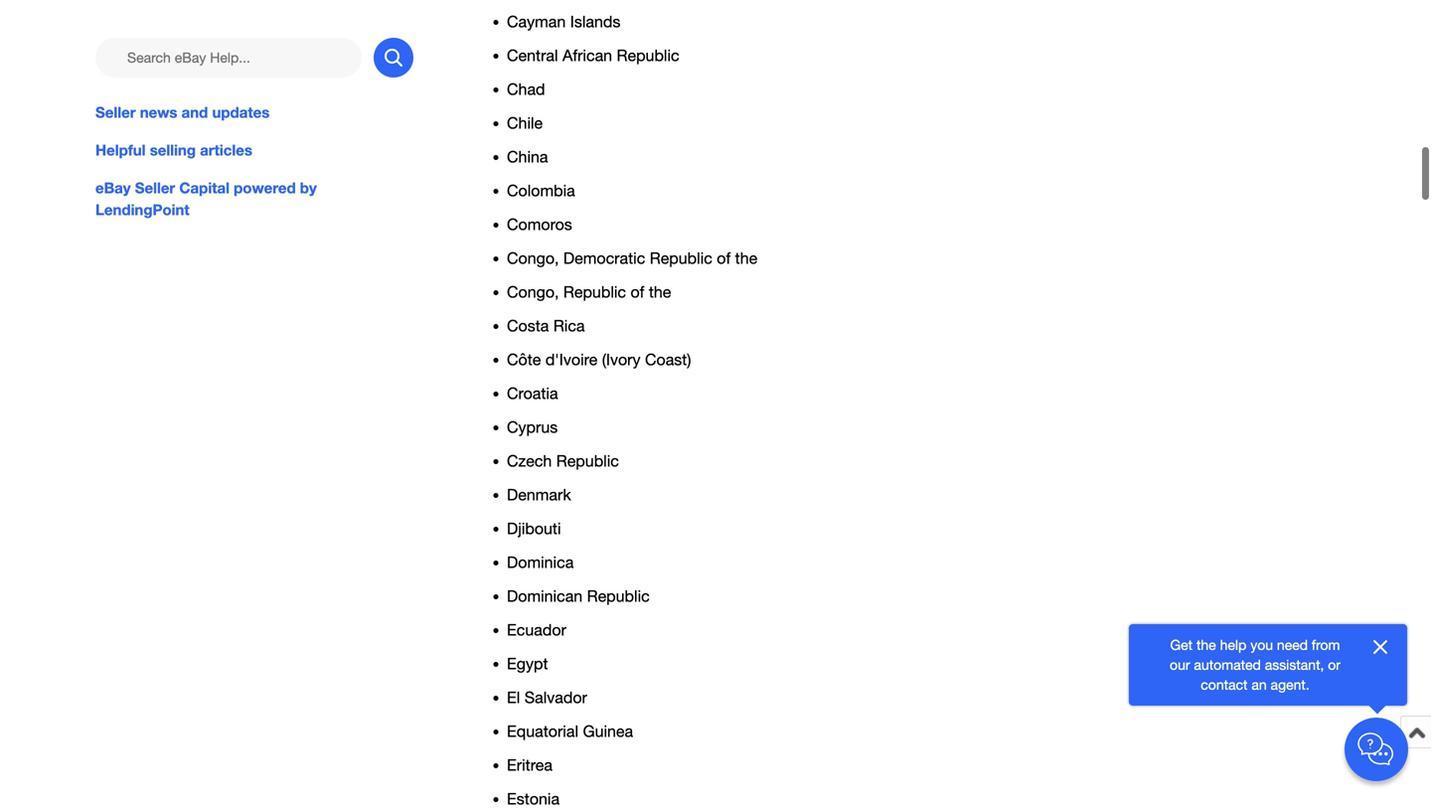 Task type: describe. For each thing, give the bounding box(es) containing it.
african
[[563, 46, 612, 65]]

get the help you need from our automated assistant, or contact an agent. tooltip
[[1161, 635, 1350, 695]]

el
[[507, 688, 520, 707]]

0 vertical spatial the
[[735, 249, 758, 268]]

costa rica
[[507, 317, 585, 335]]

d'ivoire
[[545, 350, 598, 369]]

cayman
[[507, 13, 566, 31]]

rica
[[553, 317, 585, 335]]

lendingpoint
[[95, 201, 190, 219]]

comoros
[[507, 215, 572, 234]]

agent.
[[1271, 676, 1310, 693]]

get the help you need from our automated assistant, or contact an agent.
[[1170, 637, 1341, 693]]

seller news and updates
[[95, 103, 270, 121]]

our
[[1170, 656, 1190, 673]]

an
[[1252, 676, 1267, 693]]

republic for dominican republic
[[587, 587, 650, 605]]

colombia
[[507, 182, 575, 200]]

helpful
[[95, 141, 146, 159]]

republic for congo, republic of the
[[563, 283, 626, 301]]

dominica
[[507, 553, 574, 572]]

automated
[[1194, 656, 1261, 673]]

helpful selling articles link
[[95, 139, 413, 161]]

croatia
[[507, 384, 558, 403]]

seller news and updates link
[[95, 101, 413, 123]]

equatorial guinea
[[507, 722, 633, 741]]

updates
[[212, 103, 270, 121]]

by
[[300, 179, 317, 197]]

czech
[[507, 452, 552, 470]]

0 vertical spatial of
[[717, 249, 731, 268]]

capital
[[179, 179, 230, 197]]

congo, for congo, democratic republic of the
[[507, 249, 559, 268]]

dominican republic
[[507, 587, 650, 605]]

0 horizontal spatial of
[[631, 283, 644, 301]]

côte
[[507, 350, 541, 369]]

chile
[[507, 114, 543, 132]]

equatorial
[[507, 722, 578, 741]]

central
[[507, 46, 558, 65]]

and
[[182, 103, 208, 121]]

you
[[1251, 637, 1273, 653]]

congo, republic of the
[[507, 283, 671, 301]]

republic right african
[[617, 46, 679, 65]]

chad
[[507, 80, 545, 99]]

Search eBay Help... text field
[[95, 38, 362, 78]]

the inside get the help you need from our automated assistant, or contact an agent.
[[1197, 637, 1216, 653]]

need
[[1277, 637, 1308, 653]]



Task type: vqa. For each thing, say whether or not it's contained in the screenshot.
benefits
no



Task type: locate. For each thing, give the bounding box(es) containing it.
0 horizontal spatial the
[[649, 283, 671, 301]]

republic down democratic
[[563, 283, 626, 301]]

congo, democratic republic of the
[[507, 249, 758, 268]]

2 horizontal spatial the
[[1197, 637, 1216, 653]]

republic for czech republic
[[556, 452, 619, 470]]

seller inside ebay seller capital powered by lendingpoint
[[135, 179, 175, 197]]

1 vertical spatial of
[[631, 283, 644, 301]]

0 vertical spatial congo,
[[507, 249, 559, 268]]

ebay seller capital powered by lendingpoint link
[[95, 177, 413, 221]]

egypt
[[507, 655, 548, 673]]

seller up lendingpoint
[[135, 179, 175, 197]]

democratic
[[563, 249, 645, 268]]

1 vertical spatial congo,
[[507, 283, 559, 301]]

assistant,
[[1265, 656, 1324, 673]]

1 congo, from the top
[[507, 249, 559, 268]]

contact
[[1201, 676, 1248, 693]]

czech republic
[[507, 452, 619, 470]]

congo, for congo, republic of the
[[507, 283, 559, 301]]

help
[[1220, 637, 1247, 653]]

(ivory
[[602, 350, 641, 369]]

powered
[[234, 179, 296, 197]]

ebay seller capital powered by lendingpoint
[[95, 179, 317, 219]]

ebay
[[95, 179, 131, 197]]

salvador
[[525, 688, 587, 707]]

guinea
[[583, 722, 633, 741]]

republic right czech at the bottom of the page
[[556, 452, 619, 470]]

el salvador
[[507, 688, 587, 707]]

or
[[1328, 656, 1341, 673]]

ecuador
[[507, 621, 566, 639]]

republic
[[617, 46, 679, 65], [650, 249, 712, 268], [563, 283, 626, 301], [556, 452, 619, 470], [587, 587, 650, 605]]

republic right the dominican
[[587, 587, 650, 605]]

congo, up costa
[[507, 283, 559, 301]]

congo, down comoros
[[507, 249, 559, 268]]

seller
[[95, 103, 136, 121], [135, 179, 175, 197]]

articles
[[200, 141, 252, 159]]

the
[[735, 249, 758, 268], [649, 283, 671, 301], [1197, 637, 1216, 653]]

islands
[[570, 13, 621, 31]]

côte d'ivoire (ivory coast)
[[507, 350, 691, 369]]

from
[[1312, 637, 1340, 653]]

get
[[1170, 637, 1193, 653]]

central african republic
[[507, 46, 679, 65]]

of
[[717, 249, 731, 268], [631, 283, 644, 301]]

0 vertical spatial seller
[[95, 103, 136, 121]]

1 vertical spatial seller
[[135, 179, 175, 197]]

helpful selling articles
[[95, 141, 252, 159]]

congo,
[[507, 249, 559, 268], [507, 283, 559, 301]]

2 congo, from the top
[[507, 283, 559, 301]]

coast)
[[645, 350, 691, 369]]

1 vertical spatial the
[[649, 283, 671, 301]]

djibouti
[[507, 519, 561, 538]]

china
[[507, 148, 548, 166]]

1 horizontal spatial the
[[735, 249, 758, 268]]

1 horizontal spatial of
[[717, 249, 731, 268]]

cyprus
[[507, 418, 558, 436]]

2 vertical spatial the
[[1197, 637, 1216, 653]]

seller up 'helpful'
[[95, 103, 136, 121]]

cayman islands
[[507, 13, 621, 31]]

costa
[[507, 317, 549, 335]]

news
[[140, 103, 177, 121]]

republic right democratic
[[650, 249, 712, 268]]

denmark
[[507, 486, 571, 504]]

eritrea
[[507, 756, 553, 774]]

dominican
[[507, 587, 583, 605]]

selling
[[150, 141, 196, 159]]



